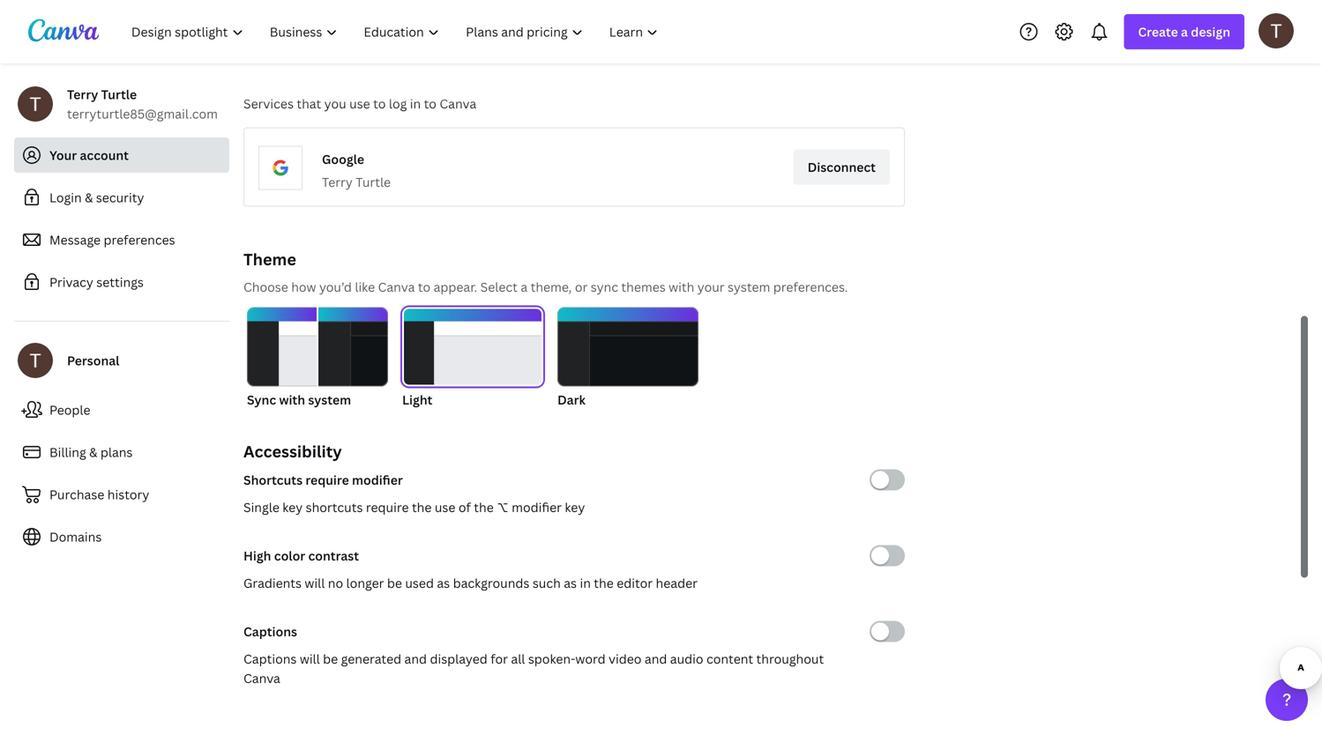 Task type: locate. For each thing, give the bounding box(es) containing it.
and
[[405, 651, 427, 668], [645, 651, 667, 668]]

no
[[328, 575, 343, 592]]

0 vertical spatial will
[[305, 575, 325, 592]]

1 horizontal spatial in
[[580, 575, 591, 592]]

light
[[402, 392, 433, 409]]

2 and from the left
[[645, 651, 667, 668]]

header
[[656, 575, 698, 592]]

turtle down the google
[[356, 174, 391, 191]]

system
[[728, 279, 771, 296], [308, 392, 351, 409]]

canva inside theme choose how you'd like canva to appear. select a theme, or sync themes with your system preferences.
[[378, 279, 415, 296]]

people link
[[14, 393, 229, 428]]

2 vertical spatial canva
[[244, 671, 280, 687]]

1 captions from the top
[[244, 624, 297, 641]]

⌥
[[497, 499, 509, 516]]

as
[[437, 575, 450, 592], [564, 575, 577, 592]]

turtle up the terryturtle85@gmail.com on the top left
[[101, 86, 137, 103]]

system right your at top right
[[728, 279, 771, 296]]

0 vertical spatial use
[[350, 95, 370, 112]]

key right the single
[[283, 499, 303, 516]]

the left of
[[412, 499, 432, 516]]

key right ⌥
[[565, 499, 585, 516]]

like
[[355, 279, 375, 296]]

modifier
[[352, 472, 403, 489], [512, 499, 562, 516]]

design
[[1192, 23, 1231, 40]]

0 horizontal spatial terry
[[67, 86, 98, 103]]

theme,
[[531, 279, 572, 296]]

0 horizontal spatial canva
[[244, 671, 280, 687]]

your account link
[[14, 138, 229, 173]]

1 horizontal spatial with
[[669, 279, 695, 296]]

turtle
[[101, 86, 137, 103], [356, 174, 391, 191]]

in
[[410, 95, 421, 112], [580, 575, 591, 592]]

login & security link
[[14, 180, 229, 215]]

1 horizontal spatial turtle
[[356, 174, 391, 191]]

turtle inside google terry turtle
[[356, 174, 391, 191]]

& for billing
[[89, 444, 97, 461]]

all
[[511, 651, 525, 668]]

0 vertical spatial turtle
[[101, 86, 137, 103]]

1 vertical spatial in
[[580, 575, 591, 592]]

0 horizontal spatial require
[[306, 472, 349, 489]]

captions will be generated and displayed for all spoken-word video and audio content throughout canva
[[244, 651, 824, 687]]

log
[[389, 95, 407, 112]]

message preferences
[[49, 232, 175, 248]]

in right such
[[580, 575, 591, 592]]

0 horizontal spatial system
[[308, 392, 351, 409]]

1 horizontal spatial modifier
[[512, 499, 562, 516]]

will for no
[[305, 575, 325, 592]]

you
[[324, 95, 347, 112]]

2 horizontal spatial canva
[[440, 95, 477, 112]]

gradients
[[244, 575, 302, 592]]

audio
[[670, 651, 704, 668]]

with right 'sync'
[[279, 392, 305, 409]]

with inside theme choose how you'd like canva to appear. select a theme, or sync themes with your system preferences.
[[669, 279, 695, 296]]

a right the select
[[521, 279, 528, 296]]

use right 'you'
[[350, 95, 370, 112]]

0 vertical spatial terry
[[67, 86, 98, 103]]

1 vertical spatial modifier
[[512, 499, 562, 516]]

1 horizontal spatial key
[[565, 499, 585, 516]]

1 horizontal spatial be
[[387, 575, 402, 592]]

0 vertical spatial in
[[410, 95, 421, 112]]

2 captions from the top
[[244, 651, 297, 668]]

shortcuts
[[244, 472, 303, 489]]

message preferences link
[[14, 222, 229, 258]]

1 vertical spatial will
[[300, 651, 320, 668]]

system up accessibility
[[308, 392, 351, 409]]

1 vertical spatial terry
[[322, 174, 353, 191]]

0 vertical spatial with
[[669, 279, 695, 296]]

will inside captions will be generated and displayed for all spoken-word video and audio content throughout canva
[[300, 651, 320, 668]]

high
[[244, 548, 271, 565]]

in right the 'log'
[[410, 95, 421, 112]]

sync
[[247, 392, 276, 409]]

as right such
[[564, 575, 577, 592]]

use
[[350, 95, 370, 112], [435, 499, 456, 516]]

a left 'design'
[[1182, 23, 1189, 40]]

1 horizontal spatial terry
[[322, 174, 353, 191]]

with
[[669, 279, 695, 296], [279, 392, 305, 409]]

0 horizontal spatial use
[[350, 95, 370, 112]]

0 vertical spatial a
[[1182, 23, 1189, 40]]

such
[[533, 575, 561, 592]]

0 vertical spatial system
[[728, 279, 771, 296]]

0 horizontal spatial as
[[437, 575, 450, 592]]

0 horizontal spatial and
[[405, 651, 427, 668]]

0 vertical spatial &
[[85, 189, 93, 206]]

privacy settings
[[49, 274, 144, 291]]

1 horizontal spatial as
[[564, 575, 577, 592]]

to
[[373, 95, 386, 112], [424, 95, 437, 112], [418, 279, 431, 296]]

you'd
[[319, 279, 352, 296]]

require up shortcuts in the left of the page
[[306, 472, 349, 489]]

&
[[85, 189, 93, 206], [89, 444, 97, 461]]

0 horizontal spatial with
[[279, 392, 305, 409]]

1 horizontal spatial system
[[728, 279, 771, 296]]

0 horizontal spatial be
[[323, 651, 338, 668]]

high color contrast
[[244, 548, 359, 565]]

terry down the google
[[322, 174, 353, 191]]

and right video
[[645, 651, 667, 668]]

gradients will no longer be used as backgrounds such as in the editor header
[[244, 575, 698, 592]]

0 vertical spatial be
[[387, 575, 402, 592]]

modifier right ⌥
[[512, 499, 562, 516]]

0 vertical spatial captions
[[244, 624, 297, 641]]

your account
[[49, 147, 129, 164]]

terry
[[67, 86, 98, 103], [322, 174, 353, 191]]

longer
[[346, 575, 384, 592]]

be
[[387, 575, 402, 592], [323, 651, 338, 668]]

terry inside terry turtle terryturtle85@gmail.com
[[67, 86, 98, 103]]

how
[[291, 279, 316, 296]]

terryturtle85@gmail.com
[[67, 105, 218, 122]]

backgrounds
[[453, 575, 530, 592]]

& right login
[[85, 189, 93, 206]]

captions
[[244, 624, 297, 641], [244, 651, 297, 668]]

will left generated
[[300, 651, 320, 668]]

1 vertical spatial a
[[521, 279, 528, 296]]

0 vertical spatial canva
[[440, 95, 477, 112]]

turtle inside terry turtle terryturtle85@gmail.com
[[101, 86, 137, 103]]

1 horizontal spatial require
[[366, 499, 409, 516]]

& left plans
[[89, 444, 97, 461]]

services
[[244, 95, 294, 112]]

and left displayed
[[405, 651, 427, 668]]

terry inside google terry turtle
[[322, 174, 353, 191]]

captions inside captions will be generated and displayed for all spoken-word video and audio content throughout canva
[[244, 651, 297, 668]]

the left editor
[[594, 575, 614, 592]]

for
[[491, 651, 508, 668]]

accessibility
[[244, 441, 342, 463]]

to left the 'log'
[[373, 95, 386, 112]]

& for login
[[85, 189, 93, 206]]

with left your at top right
[[669, 279, 695, 296]]

1 vertical spatial with
[[279, 392, 305, 409]]

require
[[306, 472, 349, 489], [366, 499, 409, 516]]

the left ⌥
[[474, 499, 494, 516]]

key
[[283, 499, 303, 516], [565, 499, 585, 516]]

1 vertical spatial &
[[89, 444, 97, 461]]

1 horizontal spatial a
[[1182, 23, 1189, 40]]

to left appear.
[[418, 279, 431, 296]]

single
[[244, 499, 280, 516]]

be left used
[[387, 575, 402, 592]]

shortcuts require modifier
[[244, 472, 403, 489]]

create a design
[[1139, 23, 1231, 40]]

1 vertical spatial canva
[[378, 279, 415, 296]]

privacy
[[49, 274, 93, 291]]

select
[[481, 279, 518, 296]]

will
[[305, 575, 325, 592], [300, 651, 320, 668]]

as right used
[[437, 575, 450, 592]]

canva inside captions will be generated and displayed for all spoken-word video and audio content throughout canva
[[244, 671, 280, 687]]

1 horizontal spatial and
[[645, 651, 667, 668]]

theme choose how you'd like canva to appear. select a theme, or sync themes with your system preferences.
[[244, 249, 848, 296]]

modifier up single key shortcuts require the use of the ⌥ modifier key
[[352, 472, 403, 489]]

1 vertical spatial turtle
[[356, 174, 391, 191]]

captions for captions
[[244, 624, 297, 641]]

1 horizontal spatial use
[[435, 499, 456, 516]]

0 vertical spatial modifier
[[352, 472, 403, 489]]

0 horizontal spatial a
[[521, 279, 528, 296]]

system inside 'button'
[[308, 392, 351, 409]]

dark
[[558, 392, 586, 409]]

will for be
[[300, 651, 320, 668]]

terry turtle image
[[1259, 13, 1295, 48]]

your
[[49, 147, 77, 164]]

themes
[[622, 279, 666, 296]]

1 horizontal spatial canva
[[378, 279, 415, 296]]

a
[[1182, 23, 1189, 40], [521, 279, 528, 296]]

spoken-
[[528, 651, 576, 668]]

use left of
[[435, 499, 456, 516]]

privacy settings link
[[14, 265, 229, 300]]

terry up your account
[[67, 86, 98, 103]]

require right shortcuts in the left of the page
[[366, 499, 409, 516]]

will left "no"
[[305, 575, 325, 592]]

your
[[698, 279, 725, 296]]

1 vertical spatial be
[[323, 651, 338, 668]]

disconnect button
[[794, 150, 890, 185]]

1 vertical spatial captions
[[244, 651, 297, 668]]

to inside theme choose how you'd like canva to appear. select a theme, or sync themes with your system preferences.
[[418, 279, 431, 296]]

displayed
[[430, 651, 488, 668]]

billing & plans link
[[14, 435, 229, 470]]

0 horizontal spatial key
[[283, 499, 303, 516]]

1 vertical spatial system
[[308, 392, 351, 409]]

0 horizontal spatial turtle
[[101, 86, 137, 103]]

with inside 'button'
[[279, 392, 305, 409]]

be left generated
[[323, 651, 338, 668]]



Task type: vqa. For each thing, say whether or not it's contained in the screenshot.
on
no



Task type: describe. For each thing, give the bounding box(es) containing it.
login & security
[[49, 189, 144, 206]]

to right the 'log'
[[424, 95, 437, 112]]

purchase history link
[[14, 477, 229, 513]]

history
[[107, 487, 149, 503]]

a inside theme choose how you'd like canva to appear. select a theme, or sync themes with your system preferences.
[[521, 279, 528, 296]]

0 vertical spatial require
[[306, 472, 349, 489]]

create
[[1139, 23, 1179, 40]]

1 vertical spatial use
[[435, 499, 456, 516]]

purchase history
[[49, 487, 149, 503]]

preferences
[[104, 232, 175, 248]]

create a design button
[[1125, 14, 1245, 49]]

be inside captions will be generated and displayed for all spoken-word video and audio content throughout canva
[[323, 651, 338, 668]]

generated
[[341, 651, 402, 668]]

top level navigation element
[[120, 14, 674, 49]]

1 horizontal spatial the
[[474, 499, 494, 516]]

video
[[609, 651, 642, 668]]

captions for captions will be generated and displayed for all spoken-word video and audio content throughout canva
[[244, 651, 297, 668]]

or
[[575, 279, 588, 296]]

2 key from the left
[[565, 499, 585, 516]]

0 horizontal spatial the
[[412, 499, 432, 516]]

1 key from the left
[[283, 499, 303, 516]]

purchase
[[49, 487, 104, 503]]

choose
[[244, 279, 288, 296]]

Light button
[[402, 308, 544, 410]]

0 horizontal spatial modifier
[[352, 472, 403, 489]]

1 vertical spatial require
[[366, 499, 409, 516]]

0 horizontal spatial in
[[410, 95, 421, 112]]

login
[[49, 189, 82, 206]]

2 horizontal spatial the
[[594, 575, 614, 592]]

google
[[322, 151, 364, 168]]

message
[[49, 232, 101, 248]]

content
[[707, 651, 754, 668]]

shortcuts
[[306, 499, 363, 516]]

google terry turtle
[[322, 151, 391, 191]]

domains link
[[14, 520, 229, 555]]

account
[[80, 147, 129, 164]]

used
[[405, 575, 434, 592]]

word
[[576, 651, 606, 668]]

plans
[[100, 444, 133, 461]]

2 as from the left
[[564, 575, 577, 592]]

throughout
[[757, 651, 824, 668]]

people
[[49, 402, 90, 419]]

domains
[[49, 529, 102, 546]]

editor
[[617, 575, 653, 592]]

single key shortcuts require the use of the ⌥ modifier key
[[244, 499, 585, 516]]

of
[[459, 499, 471, 516]]

disconnect
[[808, 159, 876, 176]]

Sync with system button
[[247, 308, 388, 410]]

sync
[[591, 279, 619, 296]]

personal
[[67, 353, 120, 369]]

sync with system
[[247, 392, 351, 409]]

billing
[[49, 444, 86, 461]]

security
[[96, 189, 144, 206]]

that
[[297, 95, 321, 112]]

terry turtle terryturtle85@gmail.com
[[67, 86, 218, 122]]

system inside theme choose how you'd like canva to appear. select a theme, or sync themes with your system preferences.
[[728, 279, 771, 296]]

Dark button
[[558, 308, 699, 410]]

color
[[274, 548, 305, 565]]

a inside dropdown button
[[1182, 23, 1189, 40]]

preferences.
[[774, 279, 848, 296]]

1 and from the left
[[405, 651, 427, 668]]

contrast
[[308, 548, 359, 565]]

appear.
[[434, 279, 478, 296]]

services that you use to log in to canva
[[244, 95, 477, 112]]

settings
[[96, 274, 144, 291]]

1 as from the left
[[437, 575, 450, 592]]

billing & plans
[[49, 444, 133, 461]]

theme
[[244, 249, 296, 270]]



